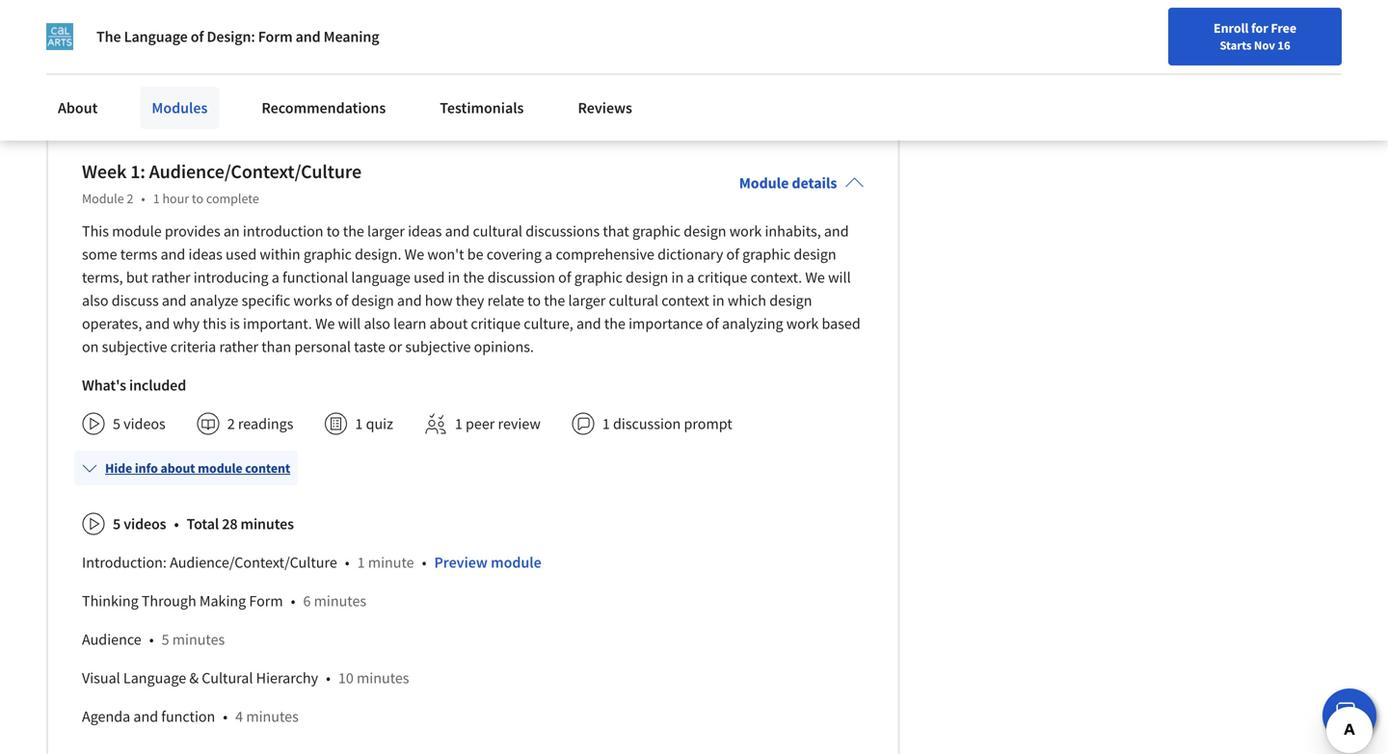 Task type: vqa. For each thing, say whether or not it's contained in the screenshot.
'Coursera for Business' image
no



Task type: locate. For each thing, give the bounding box(es) containing it.
0 vertical spatial form
[[258, 27, 293, 46]]

total right design: on the top of the page
[[265, 33, 297, 52]]

10 down design: on the top of the page
[[219, 72, 234, 91]]

larger
[[367, 222, 405, 241], [568, 291, 606, 311]]

preview
[[434, 554, 488, 573]]

5 videos inside info about module content 'element'
[[113, 515, 166, 534]]

total left 28
[[187, 515, 219, 534]]

and up learn on the top left of page
[[397, 291, 422, 311]]

1 vertical spatial form
[[249, 592, 283, 611]]

1 horizontal spatial used
[[414, 268, 445, 288]]

how
[[425, 291, 453, 311]]

1 quiz
[[355, 415, 393, 434]]

this
[[203, 315, 227, 334]]

about
[[58, 98, 98, 118]]

and left meaning
[[296, 27, 321, 46]]

a down discussions
[[545, 245, 553, 264]]

ideas up won't
[[408, 222, 442, 241]]

0 horizontal spatial 1 discussion prompt
[[113, 33, 244, 52]]

1 horizontal spatial module
[[739, 174, 789, 193]]

hide info about module content
[[105, 460, 290, 477]]

analyzing
[[722, 315, 783, 334]]

in up the context
[[672, 268, 684, 288]]

comprehensive
[[556, 245, 655, 264]]

cultural up covering
[[473, 222, 523, 241]]

1 horizontal spatial subjective
[[405, 338, 471, 357]]

they
[[456, 291, 484, 311]]

discussion
[[124, 33, 192, 52], [488, 268, 555, 288], [613, 415, 681, 434]]

taste
[[354, 338, 385, 357]]

through
[[142, 592, 196, 611]]

2 readings
[[227, 415, 293, 434]]

about inside "this module provides an introduction to the larger ideas and cultural discussions that graphic design work inhabits, and some terms and ideas used within graphic design. we won't be covering a comprehensive dictionary of graphic design terms, but rather introducing a functional language used in the discussion of graphic design in a critique context. we will also discuss and analyze specific works of design and how they relate to the larger cultural context in which design operates, and why this is important. we will also learn about critique culture, and the importance of analyzing work based on subjective criteria rather than personal taste or subjective opinions."
[[430, 315, 468, 334]]

importance
[[629, 315, 703, 334]]

a down the dictionary
[[687, 268, 695, 288]]

introduction:
[[82, 554, 167, 573]]

0 vertical spatial 2
[[127, 190, 133, 207]]

form left the 6
[[249, 592, 283, 611]]

and down provides
[[161, 245, 185, 264]]

week
[[82, 160, 127, 184]]

module
[[112, 222, 162, 241], [198, 460, 243, 477], [491, 554, 542, 573]]

in down won't
[[448, 268, 460, 288]]

0 vertical spatial total
[[265, 33, 297, 52]]

opinions.
[[474, 338, 534, 357]]

what's
[[82, 376, 126, 396]]

0 horizontal spatial we
[[315, 315, 335, 334]]

0 horizontal spatial ideas
[[188, 245, 223, 264]]

• right the audience
[[149, 631, 154, 650]]

0 horizontal spatial cultural
[[473, 222, 523, 241]]

and right the agenda
[[133, 708, 158, 727]]

&
[[189, 669, 199, 689]]

terms,
[[82, 268, 123, 288]]

16
[[1278, 38, 1291, 53]]

1 horizontal spatial work
[[786, 315, 819, 334]]

2 5 videos from the top
[[113, 515, 166, 534]]

to up functional
[[327, 222, 340, 241]]

also
[[82, 291, 108, 311], [364, 315, 390, 334]]

language for of
[[124, 27, 188, 46]]

about right info
[[160, 460, 195, 477]]

1 vertical spatial larger
[[568, 291, 606, 311]]

form right design: on the top of the page
[[258, 27, 293, 46]]

0 horizontal spatial a
[[272, 268, 279, 288]]

1 horizontal spatial in
[[672, 268, 684, 288]]

also down terms,
[[82, 291, 108, 311]]

1 vertical spatial language
[[123, 669, 186, 689]]

1 horizontal spatial rather
[[219, 338, 258, 357]]

1 vertical spatial 1 discussion prompt
[[602, 415, 732, 434]]

2 down 1:
[[127, 190, 133, 207]]

of left design: on the top of the page
[[191, 27, 204, 46]]

1 horizontal spatial discussion
[[488, 268, 555, 288]]

10
[[300, 33, 316, 52], [219, 72, 234, 91], [338, 669, 354, 689]]

reviews
[[578, 98, 632, 118]]

rather down is
[[219, 338, 258, 357]]

dictionary
[[658, 245, 723, 264]]

work
[[730, 222, 762, 241], [786, 315, 819, 334]]

0 vertical spatial used
[[226, 245, 257, 264]]

design up the context
[[626, 268, 668, 288]]

form inside info about module content 'element'
[[249, 592, 283, 611]]

info
[[135, 460, 158, 477]]

graphic
[[632, 222, 681, 241], [304, 245, 352, 264], [742, 245, 791, 264], [574, 268, 623, 288]]

1 left quiz
[[355, 415, 363, 434]]

subjective
[[102, 338, 167, 357], [405, 338, 471, 357]]

to right the hour
[[192, 190, 203, 207]]

1 horizontal spatial 1 discussion prompt
[[602, 415, 732, 434]]

5 up the introduction:
[[113, 515, 121, 534]]

and right inhabits,
[[824, 222, 849, 241]]

total for total 28 minutes
[[187, 515, 219, 534]]

critique
[[698, 268, 747, 288], [471, 315, 521, 334]]

5 down what's
[[113, 415, 120, 434]]

the up the culture,
[[544, 291, 565, 311]]

1 horizontal spatial larger
[[568, 291, 606, 311]]

1 inside week 1: audience/context/culture module 2 • 1 hour to complete
[[153, 190, 160, 207]]

cultural
[[473, 222, 523, 241], [609, 291, 659, 311]]

1 horizontal spatial module
[[198, 460, 243, 477]]

also up taste
[[364, 315, 390, 334]]

work left based
[[786, 315, 819, 334]]

in
[[448, 268, 460, 288], [672, 268, 684, 288], [712, 291, 725, 311]]

1 vertical spatial videos
[[124, 515, 166, 534]]

0 vertical spatial work
[[730, 222, 762, 241]]

0 horizontal spatial critique
[[471, 315, 521, 334]]

0 vertical spatial audience/context/culture
[[149, 160, 362, 184]]

language down audience • 5 minutes
[[123, 669, 186, 689]]

0 horizontal spatial prompt
[[195, 33, 244, 52]]

this module provides an introduction to the larger ideas and cultural discussions that graphic design work inhabits, and some terms and ideas used within graphic design. we won't be covering a comprehensive dictionary of graphic design terms, but rather introducing a functional language used in the discussion of graphic design in a critique context. we will also discuss and analyze specific works of design and how they relate to the larger cultural context in which design operates, and why this is important. we will also learn about critique culture, and the importance of analyzing work based on subjective criteria rather than personal taste or subjective opinions.
[[82, 222, 861, 357]]

functional
[[283, 268, 348, 288]]

specific
[[242, 291, 290, 311]]

0 horizontal spatial discussion
[[124, 33, 192, 52]]

1 horizontal spatial 2
[[227, 415, 235, 434]]

enroll for free starts nov 16
[[1214, 19, 1297, 53]]

operates,
[[82, 315, 142, 334]]

0 horizontal spatial about
[[160, 460, 195, 477]]

1 5 videos from the top
[[113, 415, 166, 434]]

1 horizontal spatial total
[[265, 33, 297, 52]]

module inside week 1: audience/context/culture module 2 • 1 hour to complete
[[82, 190, 124, 207]]

about
[[430, 315, 468, 334], [160, 460, 195, 477]]

10 right hierarchy
[[338, 669, 354, 689]]

1 horizontal spatial ideas
[[408, 222, 442, 241]]

•
[[252, 33, 257, 52], [207, 72, 211, 91], [141, 190, 145, 207], [174, 515, 179, 534], [345, 554, 350, 573], [422, 554, 427, 573], [291, 592, 295, 611], [149, 631, 154, 650], [326, 669, 331, 689], [223, 708, 228, 727]]

0 horizontal spatial subjective
[[102, 338, 167, 357]]

1 vertical spatial total
[[187, 515, 219, 534]]

module up "terms"
[[112, 222, 162, 241]]

language right the
[[124, 27, 188, 46]]

critique up which
[[698, 268, 747, 288]]

design down context.
[[770, 291, 812, 311]]

0 vertical spatial ideas
[[408, 222, 442, 241]]

videos up the introduction:
[[124, 515, 166, 534]]

of
[[191, 27, 204, 46], [726, 245, 739, 264], [558, 268, 571, 288], [335, 291, 348, 311], [706, 315, 719, 334]]

used up "how"
[[414, 268, 445, 288]]

1 vertical spatial prompt
[[684, 415, 732, 434]]

1 vertical spatial ideas
[[188, 245, 223, 264]]

and inside info about module content 'element'
[[133, 708, 158, 727]]

• right 'yourself'
[[207, 72, 211, 91]]

1 vertical spatial audience/context/culture
[[170, 554, 337, 573]]

language inside info about module content 'element'
[[123, 669, 186, 689]]

module down the "week" on the left of page
[[82, 190, 124, 207]]

and up why in the top left of the page
[[162, 291, 187, 311]]

None search field
[[275, 12, 593, 51]]

1 horizontal spatial also
[[364, 315, 390, 334]]

0 vertical spatial larger
[[367, 222, 405, 241]]

work left inhabits,
[[730, 222, 762, 241]]

2 inside week 1: audience/context/culture module 2 • 1 hour to complete
[[127, 190, 133, 207]]

rather right 'but' on the left top of page
[[151, 268, 191, 288]]

2 horizontal spatial in
[[712, 291, 725, 311]]

1 inside info about module content 'element'
[[357, 554, 365, 573]]

an
[[224, 222, 240, 241]]

0 horizontal spatial module
[[82, 190, 124, 207]]

0 vertical spatial will
[[828, 268, 851, 288]]

cultural
[[202, 669, 253, 689]]

hour
[[162, 190, 189, 207]]

videos down what's included
[[124, 415, 166, 434]]

0 vertical spatial rather
[[151, 268, 191, 288]]

subjective down learn on the top left of page
[[405, 338, 471, 357]]

1 vertical spatial 5 videos
[[113, 515, 166, 534]]

larger up the culture,
[[568, 291, 606, 311]]

module left details
[[739, 174, 789, 193]]

1 vertical spatial 10
[[219, 72, 234, 91]]

1 vertical spatial discussion
[[488, 268, 555, 288]]

0 vertical spatial videos
[[124, 415, 166, 434]]

2 videos from the top
[[124, 515, 166, 534]]

module
[[739, 174, 789, 193], [82, 190, 124, 207]]

hide info about module content button
[[74, 451, 298, 486]]

this
[[82, 222, 109, 241]]

1 vertical spatial about
[[160, 460, 195, 477]]

used down 'an'
[[226, 245, 257, 264]]

1 horizontal spatial 10
[[300, 33, 316, 52]]

1 vertical spatial will
[[338, 315, 361, 334]]

we right context.
[[805, 268, 825, 288]]

module left content
[[198, 460, 243, 477]]

• right minute
[[422, 554, 427, 573]]

• total 28 minutes
[[174, 515, 294, 534]]

1 vertical spatial rather
[[219, 338, 258, 357]]

2 left readings
[[227, 415, 235, 434]]

that
[[603, 222, 629, 241]]

will up taste
[[338, 315, 361, 334]]

subjective down operates,
[[102, 338, 167, 357]]

0 horizontal spatial used
[[226, 245, 257, 264]]

• up "introduce yourself • 10 minutes"
[[252, 33, 257, 52]]

is
[[230, 315, 240, 334]]

• total 10 minutes
[[252, 33, 372, 52]]

of down the context
[[706, 315, 719, 334]]

free
[[1271, 19, 1297, 37]]

of down discussions
[[558, 268, 571, 288]]

0 vertical spatial we
[[405, 245, 424, 264]]

2 horizontal spatial module
[[491, 554, 542, 573]]

will
[[828, 268, 851, 288], [338, 315, 361, 334]]

2 horizontal spatial discussion
[[613, 415, 681, 434]]

1 horizontal spatial to
[[327, 222, 340, 241]]

2 horizontal spatial a
[[687, 268, 695, 288]]

1 vertical spatial we
[[805, 268, 825, 288]]

won't
[[427, 245, 464, 264]]

2
[[127, 190, 133, 207], [227, 415, 235, 434]]

0 vertical spatial 5 videos
[[113, 415, 166, 434]]

0 vertical spatial to
[[192, 190, 203, 207]]

ideas
[[408, 222, 442, 241], [188, 245, 223, 264]]

quiz
[[366, 415, 393, 434]]

cultural up the importance
[[609, 291, 659, 311]]

0 vertical spatial module
[[112, 222, 162, 241]]

total inside info about module content 'element'
[[187, 515, 219, 534]]

the left the importance
[[604, 315, 626, 334]]

0 horizontal spatial 2
[[127, 190, 133, 207]]

10 inside info about module content 'element'
[[338, 669, 354, 689]]

a down within
[[272, 268, 279, 288]]

or
[[389, 338, 402, 357]]

0 vertical spatial about
[[430, 315, 468, 334]]

menu item
[[1039, 19, 1163, 82]]

1 vertical spatial used
[[414, 268, 445, 288]]

module right preview
[[491, 554, 542, 573]]

5 videos up the introduction:
[[113, 515, 166, 534]]

reviews link
[[566, 87, 644, 129]]

audience/context/culture down • total 28 minutes
[[170, 554, 337, 573]]

will up based
[[828, 268, 851, 288]]

which
[[728, 291, 767, 311]]

we up personal
[[315, 315, 335, 334]]

the language of design: form and meaning
[[96, 27, 379, 46]]

1 left minute
[[357, 554, 365, 573]]

design up the dictionary
[[684, 222, 727, 241]]

in left which
[[712, 291, 725, 311]]

design:
[[207, 27, 255, 46]]

1 horizontal spatial cultural
[[609, 291, 659, 311]]

5 down through at the left of the page
[[162, 631, 169, 650]]

0 vertical spatial critique
[[698, 268, 747, 288]]

and up won't
[[445, 222, 470, 241]]

0 horizontal spatial to
[[192, 190, 203, 207]]

1 horizontal spatial about
[[430, 315, 468, 334]]

ideas down provides
[[188, 245, 223, 264]]

we left won't
[[405, 245, 424, 264]]

0 vertical spatial language
[[124, 27, 188, 46]]

a
[[545, 245, 553, 264], [272, 268, 279, 288], [687, 268, 695, 288]]

meaning
[[324, 27, 379, 46]]

2 horizontal spatial 10
[[338, 669, 354, 689]]

function
[[161, 708, 215, 727]]

1 vertical spatial 2
[[227, 415, 235, 434]]

design
[[684, 222, 727, 241], [794, 245, 837, 264], [626, 268, 668, 288], [351, 291, 394, 311], [770, 291, 812, 311]]

1 left the peer
[[455, 415, 463, 434]]

0 vertical spatial also
[[82, 291, 108, 311]]

• left 4
[[223, 708, 228, 727]]

and right the culture,
[[577, 315, 601, 334]]

graphic up context.
[[742, 245, 791, 264]]

6
[[303, 592, 311, 611]]

design down language
[[351, 291, 394, 311]]

audience/context/culture up complete
[[149, 160, 362, 184]]

0 horizontal spatial rather
[[151, 268, 191, 288]]

about down "how"
[[430, 315, 468, 334]]

1 discussion prompt
[[113, 33, 244, 52], [602, 415, 732, 434]]

0 vertical spatial 10
[[300, 33, 316, 52]]

personal
[[294, 338, 351, 357]]

design down inhabits,
[[794, 245, 837, 264]]

yourself
[[148, 72, 199, 91]]

0 vertical spatial cultural
[[473, 222, 523, 241]]

based
[[822, 315, 861, 334]]

0 horizontal spatial total
[[187, 515, 219, 534]]

2 vertical spatial discussion
[[613, 415, 681, 434]]



Task type: describe. For each thing, give the bounding box(es) containing it.
review
[[498, 415, 541, 434]]

minute
[[368, 554, 414, 573]]

important.
[[243, 315, 312, 334]]

provides
[[165, 222, 220, 241]]

about inside 'dropdown button'
[[160, 460, 195, 477]]

discuss
[[112, 291, 159, 311]]

total for total 10 minutes
[[265, 33, 297, 52]]

hide
[[105, 460, 132, 477]]

covering
[[487, 245, 542, 264]]

audience
[[82, 631, 141, 650]]

agenda and function • 4 minutes
[[82, 708, 299, 727]]

0 horizontal spatial will
[[338, 315, 361, 334]]

nov
[[1254, 38, 1275, 53]]

starts
[[1220, 38, 1252, 53]]

minutes right 28
[[241, 515, 294, 534]]

0 vertical spatial prompt
[[195, 33, 244, 52]]

1 vertical spatial also
[[364, 315, 390, 334]]

learn
[[394, 315, 426, 334]]

some
[[82, 245, 117, 264]]

info about module content element
[[74, 444, 864, 755]]

1 peer review
[[455, 415, 541, 434]]

complete
[[206, 190, 259, 207]]

be
[[467, 245, 484, 264]]

introduction: audience/context/culture • 1 minute • preview module
[[82, 554, 542, 573]]

recommendations
[[262, 98, 386, 118]]

minutes down the language of design: form and meaning at the left top
[[237, 72, 290, 91]]

chat with us image
[[1334, 701, 1365, 732]]

relate
[[487, 291, 524, 311]]

1 horizontal spatial will
[[828, 268, 851, 288]]

visual
[[82, 669, 120, 689]]

terms
[[120, 245, 158, 264]]

minutes right 4
[[246, 708, 299, 727]]

1 up introduce in the left of the page
[[113, 33, 121, 52]]

0 horizontal spatial larger
[[367, 222, 405, 241]]

context.
[[751, 268, 802, 288]]

• left 28
[[174, 515, 179, 534]]

peer
[[466, 415, 495, 434]]

introducing
[[194, 268, 269, 288]]

design.
[[355, 245, 401, 264]]

but
[[126, 268, 148, 288]]

module details
[[739, 174, 837, 193]]

testimonials
[[440, 98, 524, 118]]

0 vertical spatial 1 discussion prompt
[[113, 33, 244, 52]]

2 horizontal spatial to
[[528, 291, 541, 311]]

1 horizontal spatial we
[[405, 245, 424, 264]]

introduce yourself • 10 minutes
[[82, 72, 290, 91]]

module inside "this module provides an introduction to the larger ideas and cultural discussions that graphic design work inhabits, and some terms and ideas used within graphic design. we won't be covering a comprehensive dictionary of graphic design terms, but rather introducing a functional language used in the discussion of graphic design in a critique context. we will also discuss and analyze specific works of design and how they relate to the larger cultural context in which design operates, and why this is important. we will also learn about critique culture, and the importance of analyzing work based on subjective criteria rather than personal taste or subjective opinions."
[[112, 222, 162, 241]]

2 vertical spatial module
[[491, 554, 542, 573]]

modules link
[[140, 87, 219, 129]]

included
[[129, 376, 186, 396]]

why
[[173, 315, 200, 334]]

discussions
[[526, 222, 600, 241]]

2 vertical spatial 5
[[162, 631, 169, 650]]

2 horizontal spatial we
[[805, 268, 825, 288]]

28
[[222, 515, 238, 534]]

minutes up recommendations
[[319, 33, 372, 52]]

audience/context/culture inside week 1: audience/context/culture module 2 • 1 hour to complete
[[149, 160, 362, 184]]

4
[[235, 708, 243, 727]]

of right the dictionary
[[726, 245, 739, 264]]

context
[[662, 291, 709, 311]]

1 vertical spatial to
[[327, 222, 340, 241]]

language for &
[[123, 669, 186, 689]]

graphic down comprehensive
[[574, 268, 623, 288]]

visual language & cultural hierarchy • 10 minutes
[[82, 669, 409, 689]]

• inside week 1: audience/context/culture module 2 • 1 hour to complete
[[141, 190, 145, 207]]

• left the 6
[[291, 592, 295, 611]]

modules
[[152, 98, 208, 118]]

0 horizontal spatial also
[[82, 291, 108, 311]]

minutes right the 6
[[314, 592, 366, 611]]

thinking through making form • 6 minutes
[[82, 592, 366, 611]]

testimonials link
[[428, 87, 536, 129]]

language
[[351, 268, 411, 288]]

introduce
[[82, 72, 145, 91]]

module inside 'dropdown button'
[[198, 460, 243, 477]]

for
[[1251, 19, 1268, 37]]

audience • 5 minutes
[[82, 631, 225, 650]]

audience/context/culture inside info about module content 'element'
[[170, 554, 337, 573]]

1 right review
[[602, 415, 610, 434]]

1 horizontal spatial critique
[[698, 268, 747, 288]]

details
[[792, 174, 837, 193]]

1 videos from the top
[[124, 415, 166, 434]]

1 vertical spatial critique
[[471, 315, 521, 334]]

to inside week 1: audience/context/culture module 2 • 1 hour to complete
[[192, 190, 203, 207]]

1 vertical spatial cultural
[[609, 291, 659, 311]]

making
[[199, 592, 246, 611]]

0 horizontal spatial in
[[448, 268, 460, 288]]

agenda
[[82, 708, 130, 727]]

1 vertical spatial 5
[[113, 515, 121, 534]]

2 vertical spatial we
[[315, 315, 335, 334]]

0 horizontal spatial 10
[[219, 72, 234, 91]]

2 subjective from the left
[[405, 338, 471, 357]]

works
[[294, 291, 332, 311]]

within
[[260, 245, 300, 264]]

0 vertical spatial discussion
[[124, 33, 192, 52]]

the up design.
[[343, 222, 364, 241]]

what's included
[[82, 376, 186, 396]]

and left why in the top left of the page
[[145, 315, 170, 334]]

• right hierarchy
[[326, 669, 331, 689]]

enroll
[[1214, 19, 1249, 37]]

introduction
[[243, 222, 323, 241]]

graphic right that
[[632, 222, 681, 241]]

• left minute
[[345, 554, 350, 573]]

minutes right hierarchy
[[357, 669, 409, 689]]

than
[[262, 338, 291, 357]]

readings
[[238, 415, 293, 434]]

of right the works
[[335, 291, 348, 311]]

analyze
[[190, 291, 239, 311]]

about link
[[46, 87, 109, 129]]

discussion inside "this module provides an introduction to the larger ideas and cultural discussions that graphic design work inhabits, and some terms and ideas used within graphic design. we won't be covering a comprehensive dictionary of graphic design terms, but rather introducing a functional language used in the discussion of graphic design in a critique context. we will also discuss and analyze specific works of design and how they relate to the larger cultural context in which design operates, and why this is important. we will also learn about critique culture, and the importance of analyzing work based on subjective criteria rather than personal taste or subjective opinions."
[[488, 268, 555, 288]]

preview module link
[[434, 554, 542, 573]]

videos inside info about module content 'element'
[[124, 515, 166, 534]]

0 vertical spatial 5
[[113, 415, 120, 434]]

culture,
[[524, 315, 573, 334]]

thinking
[[82, 592, 138, 611]]

1 subjective from the left
[[102, 338, 167, 357]]

1 vertical spatial work
[[786, 315, 819, 334]]

graphic up functional
[[304, 245, 352, 264]]

minutes up &
[[172, 631, 225, 650]]

the down be
[[463, 268, 484, 288]]

california institute of the arts image
[[46, 23, 73, 50]]

0 horizontal spatial work
[[730, 222, 762, 241]]

1 horizontal spatial a
[[545, 245, 553, 264]]

on
[[82, 338, 99, 357]]

hierarchy
[[256, 669, 318, 689]]

coursera image
[[23, 16, 146, 47]]



